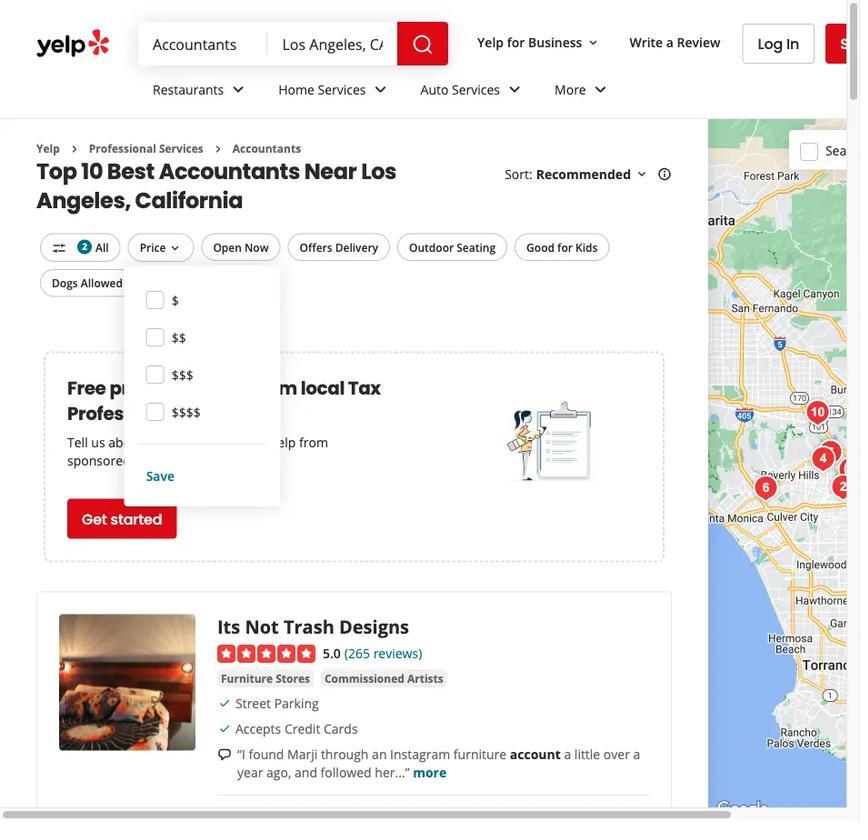 Task type: describe. For each thing, give the bounding box(es) containing it.
outdoor
[[409, 240, 454, 255]]

now
[[245, 240, 269, 255]]

more
[[555, 81, 586, 98]]

recommended button
[[536, 165, 649, 183]]

price
[[109, 375, 155, 400]]

furniture stores
[[221, 671, 310, 686]]

an
[[372, 745, 387, 763]]

home services link
[[264, 65, 406, 118]]

top 10 best accountants near los angeles, california
[[36, 156, 397, 215]]

recommended
[[536, 165, 631, 183]]

home services
[[279, 81, 366, 98]]

log in link
[[743, 24, 815, 64]]

good
[[527, 240, 555, 255]]

sig
[[841, 33, 860, 54]]

tell
[[67, 434, 88, 451]]

ago,
[[267, 764, 291, 781]]

Find text field
[[153, 34, 253, 54]]

get
[[82, 509, 107, 529]]

services for professional services
[[159, 141, 204, 156]]

angeles,
[[36, 185, 131, 215]]

verizon image
[[839, 452, 860, 488]]

offers delivery button
[[288, 233, 390, 261]]

outdoor seating button
[[398, 233, 508, 261]]

24 chevron down v2 image for home services
[[370, 79, 392, 100]]

furniture stores button
[[217, 669, 314, 688]]

commissioned artists link
[[321, 669, 447, 688]]

filters group
[[36, 233, 613, 506]]

a little over a year ago, and followed her..."
[[237, 745, 641, 781]]

yelp link
[[36, 141, 60, 156]]

2
[[82, 240, 87, 253]]

1 vertical spatial from
[[299, 434, 328, 451]]

for for good
[[558, 240, 573, 255]]

auto services link
[[406, 65, 540, 118]]

sponsored
[[67, 452, 131, 469]]

$
[[172, 291, 179, 309]]

16 chevron down v2 image for price
[[168, 241, 182, 255]]

over
[[604, 745, 630, 763]]

16 chevron right v2 image
[[67, 142, 82, 156]]

your
[[147, 434, 174, 451]]

16 filter v2 image
[[52, 241, 66, 255]]

$$$ button
[[139, 355, 266, 392]]

account
[[510, 745, 561, 763]]

search
[[826, 142, 860, 159]]

search image
[[412, 34, 434, 56]]

kids
[[576, 240, 598, 255]]

yelp for business
[[478, 33, 582, 51]]

dogs allowed
[[52, 275, 123, 290]]

16 chevron down v2 image for yelp for business
[[586, 35, 601, 50]]

commissioned artists
[[325, 671, 444, 686]]

$$$$
[[172, 403, 201, 420]]

and inside a little over a year ago, and followed her..."
[[295, 764, 317, 781]]

$$$
[[172, 366, 193, 383]]

16 info v2 image
[[658, 167, 672, 182]]

sig link
[[826, 24, 860, 64]]

commissioned
[[325, 671, 405, 686]]

price
[[140, 240, 166, 255]]

$$
[[172, 329, 186, 346]]

16 chevron down v2 image for recommended
[[635, 167, 649, 182]]

professional services link
[[89, 141, 204, 156]]

review
[[677, 33, 721, 51]]

street
[[236, 694, 271, 712]]

near
[[304, 156, 357, 186]]

accountants link
[[233, 141, 301, 156]]

none field find
[[153, 34, 253, 54]]

best
[[107, 156, 155, 186]]

$$ button
[[139, 317, 266, 355]]

not
[[245, 614, 279, 639]]

outdoor seating
[[409, 240, 496, 255]]

its not trash designs
[[217, 614, 409, 639]]

seating
[[457, 240, 496, 255]]

open
[[213, 240, 242, 255]]

professional services
[[89, 141, 204, 156]]

chefs' toys image
[[748, 470, 784, 507]]

open now button
[[201, 233, 281, 261]]

save button
[[139, 459, 266, 492]]

16 checkmark v2 image
[[217, 696, 232, 711]]

estimates
[[159, 375, 250, 400]]

local
[[301, 375, 345, 400]]

artists
[[407, 671, 444, 686]]

services for auto services
[[452, 81, 500, 98]]

none field near
[[282, 34, 383, 54]]

free price estimates from local tax professionals tell us about your project and get help from sponsored businesses.
[[67, 375, 381, 469]]

10
[[81, 156, 103, 186]]

commissioned artists button
[[321, 669, 447, 688]]

restaurants
[[153, 81, 224, 98]]

help
[[270, 434, 296, 451]]

stores
[[276, 671, 310, 686]]

write
[[630, 33, 663, 51]]



Task type: locate. For each thing, give the bounding box(es) containing it.
reviews)
[[373, 644, 422, 662]]

for left kids
[[558, 240, 573, 255]]

2 all
[[82, 240, 109, 255]]

for left business
[[507, 33, 525, 51]]

for
[[507, 33, 525, 51], [558, 240, 573, 255]]

2 none field from the left
[[282, 34, 383, 54]]

5 star rating image
[[217, 645, 316, 663]]

top
[[36, 156, 77, 186]]

its not trash designs image
[[59, 614, 196, 751]]

trash
[[284, 614, 335, 639]]

1 horizontal spatial 24 chevron down v2 image
[[504, 79, 526, 100]]

get started button
[[67, 499, 177, 539]]

yelp for yelp link
[[36, 141, 60, 156]]

save
[[146, 467, 175, 484]]

home
[[279, 81, 315, 98]]

open now
[[213, 240, 269, 255]]

$ button
[[139, 280, 266, 317]]

24 chevron down v2 image for restaurants
[[228, 79, 249, 100]]

0 vertical spatial 16 chevron down v2 image
[[586, 35, 601, 50]]

(265 reviews)
[[345, 644, 422, 662]]

5.0 link
[[323, 642, 341, 662]]

in
[[787, 34, 800, 54]]

16 chevron right v2 image
[[211, 142, 225, 156]]

none field up restaurants
[[153, 34, 253, 54]]

a right write
[[667, 33, 674, 51]]

zipzapfit image
[[800, 395, 836, 431]]

restaurants link
[[138, 65, 264, 118]]

16 chevron down v2 image inside recommended popup button
[[635, 167, 649, 182]]

artspace warehouse image
[[805, 441, 842, 478]]

good for kids button
[[515, 233, 610, 261]]

from right the help
[[299, 434, 328, 451]]

about
[[108, 434, 143, 451]]

24 chevron down v2 image for more
[[590, 79, 612, 100]]

1 horizontal spatial from
[[299, 434, 328, 451]]

0 vertical spatial and
[[222, 434, 245, 451]]

24 chevron down v2 image right more
[[590, 79, 612, 100]]

1 vertical spatial yelp
[[36, 141, 60, 156]]

0 horizontal spatial none field
[[153, 34, 253, 54]]

None search field
[[138, 22, 452, 65]]

"i found marji through an instagram furniture account
[[237, 745, 561, 763]]

24 chevron down v2 image inside restaurants link
[[228, 79, 249, 100]]

offers
[[300, 240, 333, 255]]

yelp up business categories element
[[478, 33, 504, 51]]

5.0
[[323, 644, 341, 662]]

more link
[[413, 764, 447, 781]]

services left 16 chevron right v2 icon
[[159, 141, 204, 156]]

accountants inside top 10 best accountants near los angeles, california
[[159, 156, 300, 186]]

"i
[[237, 745, 245, 763]]

more
[[413, 764, 447, 781]]

2 horizontal spatial services
[[452, 81, 500, 98]]

0 horizontal spatial for
[[507, 33, 525, 51]]

24 chevron down v2 image left auto
[[370, 79, 392, 100]]

1 vertical spatial and
[[295, 764, 317, 781]]

1 24 chevron down v2 image from the left
[[228, 79, 249, 100]]

24 chevron down v2 image down yelp for business
[[504, 79, 526, 100]]

instagram
[[390, 745, 450, 763]]

2 24 chevron down v2 image from the left
[[590, 79, 612, 100]]

its not trash designs link
[[217, 614, 409, 639]]

yelp for yelp for business
[[478, 33, 504, 51]]

0 horizontal spatial 16 chevron down v2 image
[[168, 241, 182, 255]]

businesses.
[[134, 452, 203, 469]]

1 24 chevron down v2 image from the left
[[370, 79, 392, 100]]

a left the little
[[564, 745, 571, 763]]

los
[[361, 156, 397, 186]]

sort:
[[505, 165, 533, 183]]

2 horizontal spatial 16 chevron down v2 image
[[635, 167, 649, 182]]

None field
[[153, 34, 253, 54], [282, 34, 383, 54]]

more link
[[540, 65, 626, 118]]

1 horizontal spatial none field
[[282, 34, 383, 54]]

and left get on the bottom left of the page
[[222, 434, 245, 451]]

accepts credit cards
[[236, 720, 358, 737]]

none field up home services
[[282, 34, 383, 54]]

(265
[[345, 644, 370, 662]]

24 chevron down v2 image right restaurants
[[228, 79, 249, 100]]

16 chevron down v2 image
[[586, 35, 601, 50], [635, 167, 649, 182], [168, 241, 182, 255]]

a right over
[[634, 745, 641, 763]]

its
[[217, 614, 240, 639]]

1 none field from the left
[[153, 34, 253, 54]]

and inside free price estimates from local tax professionals tell us about your project and get help from sponsored businesses.
[[222, 434, 245, 451]]

street parking
[[236, 694, 319, 712]]

all
[[96, 240, 109, 255]]

24 chevron down v2 image inside more link
[[590, 79, 612, 100]]

furniture stores link
[[217, 669, 314, 688]]

16 chevron down v2 image inside price dropdown button
[[168, 241, 182, 255]]

2 24 chevron down v2 image from the left
[[504, 79, 526, 100]]

google image
[[713, 798, 773, 821]]

0 horizontal spatial from
[[254, 375, 297, 400]]

16 chevron down v2 image right price
[[168, 241, 182, 255]]

0 vertical spatial from
[[254, 375, 297, 400]]

0 horizontal spatial a
[[564, 745, 571, 763]]

marji
[[287, 745, 318, 763]]

furniture
[[221, 671, 273, 686]]

from
[[254, 375, 297, 400], [299, 434, 328, 451]]

services
[[318, 81, 366, 98], [452, 81, 500, 98], [159, 141, 204, 156]]

16 chevron down v2 image left 16 info v2 "icon"
[[635, 167, 649, 182]]

professional
[[89, 141, 156, 156]]

16 chevron down v2 image inside yelp for business button
[[586, 35, 601, 50]]

accountants right 16 chevron right v2 icon
[[233, 141, 301, 156]]

little
[[575, 745, 600, 763]]

yelp inside yelp for business button
[[478, 33, 504, 51]]

us
[[91, 434, 105, 451]]

offers delivery
[[300, 240, 378, 255]]

business
[[528, 33, 582, 51]]

for for yelp
[[507, 33, 525, 51]]

1 vertical spatial 16 chevron down v2 image
[[635, 167, 649, 182]]

log
[[758, 34, 783, 54]]

free price estimates from local tax professionals image
[[507, 396, 598, 487]]

found
[[249, 745, 284, 763]]

services right auto
[[452, 81, 500, 98]]

0 horizontal spatial 24 chevron down v2 image
[[228, 79, 249, 100]]

good for kids
[[527, 240, 598, 255]]

2 horizontal spatial a
[[667, 33, 674, 51]]

from left local
[[254, 375, 297, 400]]

1 horizontal spatial 24 chevron down v2 image
[[590, 79, 612, 100]]

1 horizontal spatial services
[[318, 81, 366, 98]]

accepts
[[236, 720, 281, 737]]

her..."
[[375, 764, 410, 781]]

yelp left 16 chevron right v2 image
[[36, 141, 60, 156]]

price button
[[128, 233, 194, 262]]

1 horizontal spatial a
[[634, 745, 641, 763]]

melrosemac image
[[813, 435, 849, 471]]

(265 reviews) link
[[345, 642, 422, 662]]

2 vertical spatial 16 chevron down v2 image
[[168, 241, 182, 255]]

parking
[[274, 694, 319, 712]]

free
[[67, 375, 106, 400]]

16 checkmark v2 image
[[217, 722, 232, 736]]

project
[[177, 434, 219, 451]]

16 speech v2 image
[[217, 747, 232, 762]]

map region
[[507, 55, 860, 821]]

and down marji
[[295, 764, 317, 781]]

services right home
[[318, 81, 366, 98]]

services for home services
[[318, 81, 366, 98]]

write a review link
[[623, 26, 728, 58]]

yelp
[[478, 33, 504, 51], [36, 141, 60, 156]]

24 chevron down v2 image
[[228, 79, 249, 100], [590, 79, 612, 100]]

accountants up open
[[159, 156, 300, 186]]

1 horizontal spatial 16 chevron down v2 image
[[586, 35, 601, 50]]

at&t store - los angeles image
[[833, 452, 860, 488]]

0 vertical spatial yelp
[[478, 33, 504, 51]]

business categories element
[[138, 65, 860, 118]]

16 chevron down v2 image right business
[[586, 35, 601, 50]]

0 horizontal spatial yelp
[[36, 141, 60, 156]]

1 vertical spatial for
[[558, 240, 573, 255]]

24 chevron down v2 image for auto services
[[504, 79, 526, 100]]

1 horizontal spatial and
[[295, 764, 317, 781]]

24 chevron down v2 image
[[370, 79, 392, 100], [504, 79, 526, 100]]

0 horizontal spatial 24 chevron down v2 image
[[370, 79, 392, 100]]

and
[[222, 434, 245, 451], [295, 764, 317, 781]]

0 horizontal spatial services
[[159, 141, 204, 156]]

log in
[[758, 34, 800, 54]]

delivery
[[335, 240, 378, 255]]

Near text field
[[282, 34, 383, 54]]

auto
[[421, 81, 449, 98]]

auto services
[[421, 81, 500, 98]]

started
[[111, 509, 162, 529]]

24 chevron down v2 image inside auto services link
[[504, 79, 526, 100]]

for inside filters group
[[558, 240, 573, 255]]

24 chevron down v2 image inside home services link
[[370, 79, 392, 100]]

surfas culinary district image
[[825, 469, 860, 506]]

0 horizontal spatial and
[[222, 434, 245, 451]]

write a review
[[630, 33, 721, 51]]

1 horizontal spatial for
[[558, 240, 573, 255]]

1 horizontal spatial yelp
[[478, 33, 504, 51]]

0 vertical spatial for
[[507, 33, 525, 51]]

credit
[[285, 720, 320, 737]]

yelp for business button
[[470, 26, 608, 58]]



Task type: vqa. For each thing, say whether or not it's contained in the screenshot.
Accepts Credit Cards
yes



